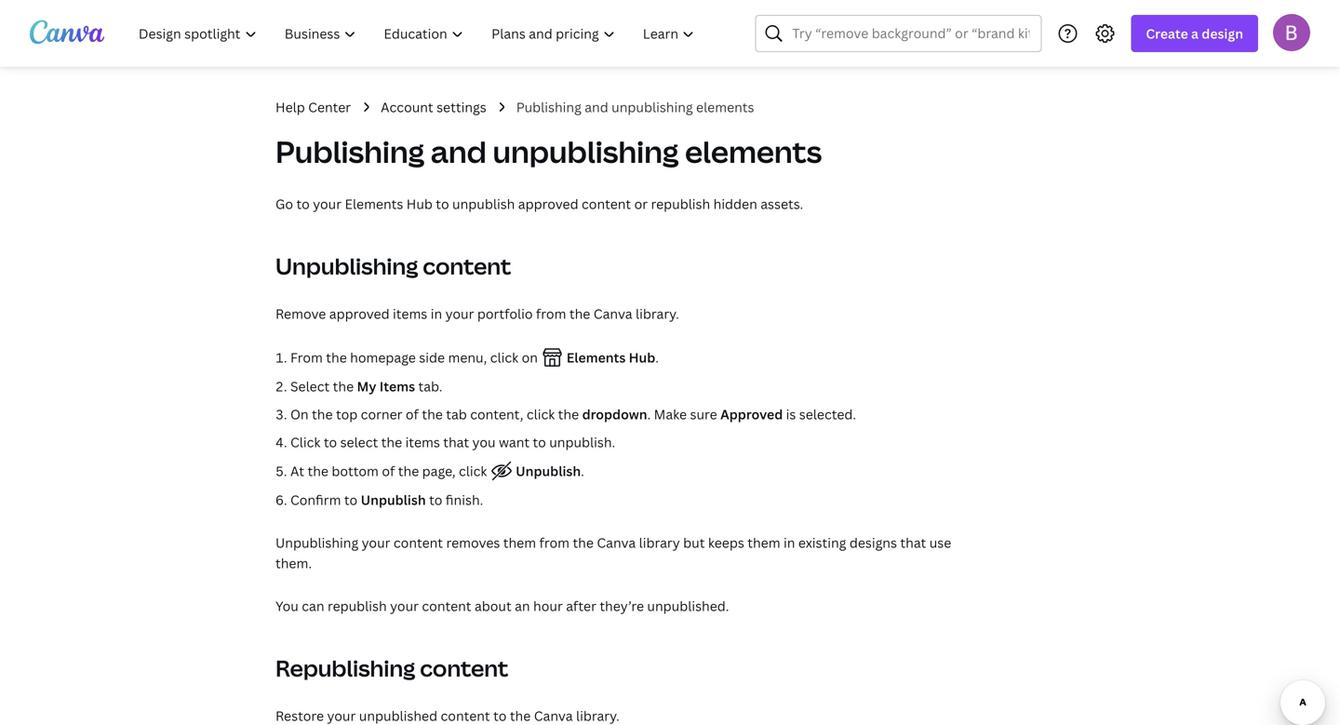 Task type: describe. For each thing, give the bounding box(es) containing it.
restore
[[276, 707, 324, 725]]

1 vertical spatial click
[[527, 405, 555, 423]]

0 vertical spatial elements
[[697, 98, 755, 116]]

2 vertical spatial click
[[459, 462, 487, 480]]

use
[[930, 534, 952, 552]]

homepage
[[350, 349, 416, 366]]

menu,
[[448, 349, 487, 366]]

create a design button
[[1132, 15, 1259, 52]]

in inside unpublishing your content removes them from the canva library but keeps them in existing designs that use them.
[[784, 534, 796, 552]]

from
[[290, 349, 323, 366]]

assets.
[[761, 195, 804, 213]]

hour
[[534, 597, 563, 615]]

0 vertical spatial publishing
[[516, 98, 582, 116]]

from the homepage side menu, click on
[[290, 349, 541, 366]]

. for unpublish
[[581, 462, 585, 480]]

0 horizontal spatial hub
[[407, 195, 433, 213]]

content inside unpublishing your content removes them from the canva library but keeps them in existing designs that use them.
[[394, 534, 443, 552]]

about
[[475, 597, 512, 615]]

1 horizontal spatial elements
[[567, 349, 626, 366]]

1 vertical spatial library.
[[576, 707, 620, 725]]

after
[[566, 597, 597, 615]]

Try "remove background" or "brand kit" search field
[[793, 16, 1030, 51]]

click to select the items that you want to unpublish.
[[290, 433, 616, 451]]

1 vertical spatial and
[[431, 131, 487, 172]]

you
[[473, 433, 496, 451]]

0 horizontal spatial in
[[431, 305, 442, 323]]

0 vertical spatial approved
[[518, 195, 579, 213]]

page,
[[422, 462, 456, 480]]

make
[[654, 405, 687, 423]]

0 horizontal spatial elements
[[345, 195, 403, 213]]

bob builder image
[[1274, 14, 1311, 51]]

corner
[[361, 405, 403, 423]]

center
[[308, 98, 351, 116]]

unpublished.
[[648, 597, 729, 615]]

0 vertical spatial from
[[536, 305, 567, 323]]

create a design
[[1147, 25, 1244, 42]]

removes
[[446, 534, 500, 552]]

hidden
[[714, 195, 758, 213]]

content up the remove approved items in your portfolio from the canva library.
[[423, 251, 511, 281]]

on the top corner of the tab content, click the dropdown . make sure approved is selected.
[[290, 405, 857, 423]]

content left or
[[582, 195, 631, 213]]

publishing and unpublishing elements link
[[516, 97, 755, 117]]

0 horizontal spatial of
[[382, 462, 395, 480]]

your right go
[[313, 195, 342, 213]]

0 horizontal spatial unpublish
[[361, 491, 426, 509]]

1 vertical spatial publishing and unpublishing elements
[[276, 131, 822, 172]]

you can republish your content about an hour after they're unpublished.
[[276, 597, 729, 615]]

your right restore on the left bottom of page
[[327, 707, 356, 725]]

settings
[[437, 98, 487, 116]]

content right unpublished
[[441, 707, 490, 725]]

finish.
[[446, 491, 484, 509]]

on
[[290, 405, 309, 423]]

or
[[635, 195, 648, 213]]

your up menu,
[[446, 305, 474, 323]]

unpublishing content
[[276, 251, 511, 281]]

republishing content
[[276, 653, 509, 683]]

them.
[[276, 554, 312, 572]]

your inside unpublishing your content removes them from the canva library but keeps them in existing designs that use them.
[[362, 534, 391, 552]]

0 vertical spatial publishing and unpublishing elements
[[516, 98, 755, 116]]

your up republishing content
[[390, 597, 419, 615]]

1 horizontal spatial hub
[[629, 349, 656, 366]]

account settings
[[381, 98, 487, 116]]

an
[[515, 597, 530, 615]]

remove approved items in your portfolio from the canva library.
[[276, 305, 679, 323]]

select
[[340, 433, 378, 451]]

content,
[[470, 405, 524, 423]]

content up restore your unpublished content to the canva library.
[[420, 653, 509, 683]]

0 vertical spatial canva
[[594, 305, 633, 323]]

library
[[639, 534, 680, 552]]

at
[[290, 462, 304, 480]]

go
[[276, 195, 293, 213]]

1 vertical spatial approved
[[329, 305, 390, 323]]

keeps
[[708, 534, 745, 552]]

republishing
[[276, 653, 416, 683]]

1 vertical spatial unpublishing
[[493, 131, 679, 172]]

design
[[1202, 25, 1244, 42]]

unpublish
[[453, 195, 515, 213]]

you
[[276, 597, 299, 615]]

account settings link
[[381, 97, 487, 117]]

0 vertical spatial and
[[585, 98, 609, 116]]

sure
[[690, 405, 718, 423]]



Task type: vqa. For each thing, say whether or not it's contained in the screenshot.
Washing
no



Task type: locate. For each thing, give the bounding box(es) containing it.
tab.
[[419, 378, 443, 395]]

unpublishing
[[612, 98, 693, 116], [493, 131, 679, 172]]

0 horizontal spatial publishing
[[276, 131, 425, 172]]

unpublish.
[[550, 433, 616, 451]]

that
[[443, 433, 469, 451], [901, 534, 927, 552]]

. left make
[[648, 405, 651, 423]]

unpublished
[[359, 707, 438, 725]]

your down confirm to unpublish to finish.
[[362, 534, 391, 552]]

from right the portfolio
[[536, 305, 567, 323]]

of up confirm to unpublish to finish.
[[382, 462, 395, 480]]

top
[[336, 405, 358, 423]]

help
[[276, 98, 305, 116]]

elements
[[345, 195, 403, 213], [567, 349, 626, 366]]

help center link
[[276, 97, 351, 117]]

0 horizontal spatial them
[[504, 534, 536, 552]]

dropdown
[[582, 405, 648, 423]]

but
[[684, 534, 705, 552]]

1 vertical spatial that
[[901, 534, 927, 552]]

select
[[290, 378, 330, 395]]

the
[[570, 305, 591, 323], [326, 349, 347, 366], [333, 378, 354, 395], [312, 405, 333, 423], [422, 405, 443, 423], [558, 405, 579, 423], [381, 433, 402, 451], [308, 462, 329, 480], [398, 462, 419, 480], [573, 534, 594, 552], [510, 707, 531, 725]]

. down unpublish.
[[581, 462, 585, 480]]

go to your elements hub to unpublish approved content or republish hidden assets.
[[276, 195, 804, 213]]

content
[[582, 195, 631, 213], [423, 251, 511, 281], [394, 534, 443, 552], [422, 597, 472, 615], [420, 653, 509, 683], [441, 707, 490, 725]]

account
[[381, 98, 434, 116]]

0 vertical spatial items
[[393, 305, 428, 323]]

the inside unpublishing your content removes them from the canva library but keeps them in existing designs that use them.
[[573, 534, 594, 552]]

bottom
[[332, 462, 379, 480]]

0 vertical spatial hub
[[407, 195, 433, 213]]

of right corner
[[406, 405, 419, 423]]

0 vertical spatial .
[[656, 349, 659, 366]]

unpublishing for unpublishing your content removes them from the canva library but keeps them in existing designs that use them.
[[276, 534, 359, 552]]

2 unpublishing from the top
[[276, 534, 359, 552]]

1 horizontal spatial publishing
[[516, 98, 582, 116]]

hub
[[407, 195, 433, 213], [629, 349, 656, 366]]

your
[[313, 195, 342, 213], [446, 305, 474, 323], [362, 534, 391, 552], [390, 597, 419, 615], [327, 707, 356, 725]]

side
[[419, 349, 445, 366]]

of
[[406, 405, 419, 423], [382, 462, 395, 480]]

1 vertical spatial unpublishing
[[276, 534, 359, 552]]

0 vertical spatial library.
[[636, 305, 679, 323]]

1 vertical spatial from
[[540, 534, 570, 552]]

at the bottom of the page, click
[[290, 462, 491, 480]]

1 vertical spatial elements
[[685, 131, 822, 172]]

1 vertical spatial items
[[406, 433, 440, 451]]

to
[[297, 195, 310, 213], [436, 195, 449, 213], [324, 433, 337, 451], [533, 433, 546, 451], [344, 491, 358, 509], [429, 491, 443, 509], [494, 707, 507, 725]]

0 horizontal spatial republish
[[328, 597, 387, 615]]

content left "about"
[[422, 597, 472, 615]]

0 vertical spatial unpublishing
[[612, 98, 693, 116]]

1 horizontal spatial of
[[406, 405, 419, 423]]

unpublishing your content removes them from the canva library but keeps them in existing designs that use them.
[[276, 534, 952, 572]]

publishing
[[516, 98, 582, 116], [276, 131, 425, 172]]

select the my items tab.
[[290, 378, 443, 395]]

help center
[[276, 98, 351, 116]]

publishing down center
[[276, 131, 425, 172]]

0 horizontal spatial that
[[443, 433, 469, 451]]

0 vertical spatial republish
[[651, 195, 711, 213]]

restore your unpublished content to the canva library.
[[276, 707, 620, 725]]

elements up unpublishing content
[[345, 195, 403, 213]]

1 vertical spatial of
[[382, 462, 395, 480]]

1 horizontal spatial unpublish
[[513, 462, 581, 480]]

1 them from the left
[[504, 534, 536, 552]]

1 vertical spatial in
[[784, 534, 796, 552]]

1 horizontal spatial them
[[748, 534, 781, 552]]

unpublish
[[513, 462, 581, 480], [361, 491, 426, 509]]

.
[[656, 349, 659, 366], [648, 405, 651, 423], [581, 462, 585, 480]]

confirm to unpublish to finish.
[[290, 491, 484, 509]]

items up from the homepage side menu, click on
[[393, 305, 428, 323]]

from up "hour"
[[540, 534, 570, 552]]

2 horizontal spatial .
[[656, 349, 659, 366]]

1 vertical spatial .
[[648, 405, 651, 423]]

canva
[[594, 305, 633, 323], [597, 534, 636, 552], [534, 707, 573, 725]]

my
[[357, 378, 377, 395]]

. for elements hub
[[656, 349, 659, 366]]

1 horizontal spatial approved
[[518, 195, 579, 213]]

0 horizontal spatial library.
[[576, 707, 620, 725]]

2 them from the left
[[748, 534, 781, 552]]

unpublish down want
[[513, 462, 581, 480]]

a
[[1192, 25, 1199, 42]]

0 vertical spatial of
[[406, 405, 419, 423]]

2 vertical spatial .
[[581, 462, 585, 480]]

items
[[380, 378, 415, 395]]

1 horizontal spatial that
[[901, 534, 927, 552]]

top level navigation element
[[127, 15, 711, 52]]

approved up homepage at the left of the page
[[329, 305, 390, 323]]

0 vertical spatial elements
[[345, 195, 403, 213]]

library.
[[636, 305, 679, 323], [576, 707, 620, 725]]

click up finish.
[[459, 462, 487, 480]]

them right removes
[[504, 534, 536, 552]]

1 vertical spatial unpublish
[[361, 491, 426, 509]]

hub left unpublish at the left of the page
[[407, 195, 433, 213]]

they're
[[600, 597, 644, 615]]

publishing and unpublishing elements
[[516, 98, 755, 116], [276, 131, 822, 172]]

republish right the can
[[328, 597, 387, 615]]

publishing right the settings
[[516, 98, 582, 116]]

2 horizontal spatial click
[[527, 405, 555, 423]]

in left existing
[[784, 534, 796, 552]]

in
[[431, 305, 442, 323], [784, 534, 796, 552]]

1 horizontal spatial and
[[585, 98, 609, 116]]

approved
[[721, 405, 783, 423]]

items up page,
[[406, 433, 440, 451]]

unpublishing
[[276, 251, 418, 281], [276, 534, 359, 552]]

0 vertical spatial in
[[431, 305, 442, 323]]

canva inside unpublishing your content removes them from the canva library but keeps them in existing designs that use them.
[[597, 534, 636, 552]]

elements up dropdown
[[567, 349, 626, 366]]

approved right unpublish at the left of the page
[[518, 195, 579, 213]]

republish
[[651, 195, 711, 213], [328, 597, 387, 615]]

confirm
[[290, 491, 341, 509]]

1 vertical spatial republish
[[328, 597, 387, 615]]

them
[[504, 534, 536, 552], [748, 534, 781, 552]]

that left you
[[443, 433, 469, 451]]

0 horizontal spatial click
[[459, 462, 487, 480]]

create
[[1147, 25, 1189, 42]]

. up make
[[656, 349, 659, 366]]

selected.
[[800, 405, 857, 423]]

is
[[786, 405, 796, 423]]

existing
[[799, 534, 847, 552]]

0 vertical spatial unpublish
[[513, 462, 581, 480]]

tab
[[446, 405, 467, 423]]

1 unpublishing from the top
[[276, 251, 418, 281]]

unpublishing up remove
[[276, 251, 418, 281]]

portfolio
[[478, 305, 533, 323]]

remove
[[276, 305, 326, 323]]

1 horizontal spatial click
[[490, 349, 519, 366]]

items
[[393, 305, 428, 323], [406, 433, 440, 451]]

0 vertical spatial click
[[490, 349, 519, 366]]

1 vertical spatial canva
[[597, 534, 636, 552]]

unpublishing for unpublishing content
[[276, 251, 418, 281]]

click
[[290, 433, 321, 451]]

unpublish down at the bottom of the page, click
[[361, 491, 426, 509]]

0 vertical spatial that
[[443, 433, 469, 451]]

0 horizontal spatial and
[[431, 131, 487, 172]]

designs
[[850, 534, 898, 552]]

0 horizontal spatial approved
[[329, 305, 390, 323]]

on
[[522, 349, 538, 366]]

1 horizontal spatial in
[[784, 534, 796, 552]]

2 vertical spatial canva
[[534, 707, 573, 725]]

hub up dropdown
[[629, 349, 656, 366]]

1 vertical spatial hub
[[629, 349, 656, 366]]

want
[[499, 433, 530, 451]]

can
[[302, 597, 325, 615]]

that inside unpublishing your content removes them from the canva library but keeps them in existing designs that use them.
[[901, 534, 927, 552]]

1 vertical spatial publishing
[[276, 131, 425, 172]]

0 horizontal spatial .
[[581, 462, 585, 480]]

them right keeps
[[748, 534, 781, 552]]

unpublishing up them.
[[276, 534, 359, 552]]

in up side
[[431, 305, 442, 323]]

0 vertical spatial unpublishing
[[276, 251, 418, 281]]

that left use
[[901, 534, 927, 552]]

click
[[490, 349, 519, 366], [527, 405, 555, 423], [459, 462, 487, 480]]

elements hub
[[564, 349, 656, 366]]

1 horizontal spatial republish
[[651, 195, 711, 213]]

republish right or
[[651, 195, 711, 213]]

elements
[[697, 98, 755, 116], [685, 131, 822, 172]]

click left "on"
[[490, 349, 519, 366]]

click up want
[[527, 405, 555, 423]]

1 horizontal spatial .
[[648, 405, 651, 423]]

approved
[[518, 195, 579, 213], [329, 305, 390, 323]]

content down confirm to unpublish to finish.
[[394, 534, 443, 552]]

1 horizontal spatial library.
[[636, 305, 679, 323]]

1 vertical spatial elements
[[567, 349, 626, 366]]

unpublishing inside unpublishing your content removes them from the canva library but keeps them in existing designs that use them.
[[276, 534, 359, 552]]

from
[[536, 305, 567, 323], [540, 534, 570, 552]]

from inside unpublishing your content removes them from the canva library but keeps them in existing designs that use them.
[[540, 534, 570, 552]]



